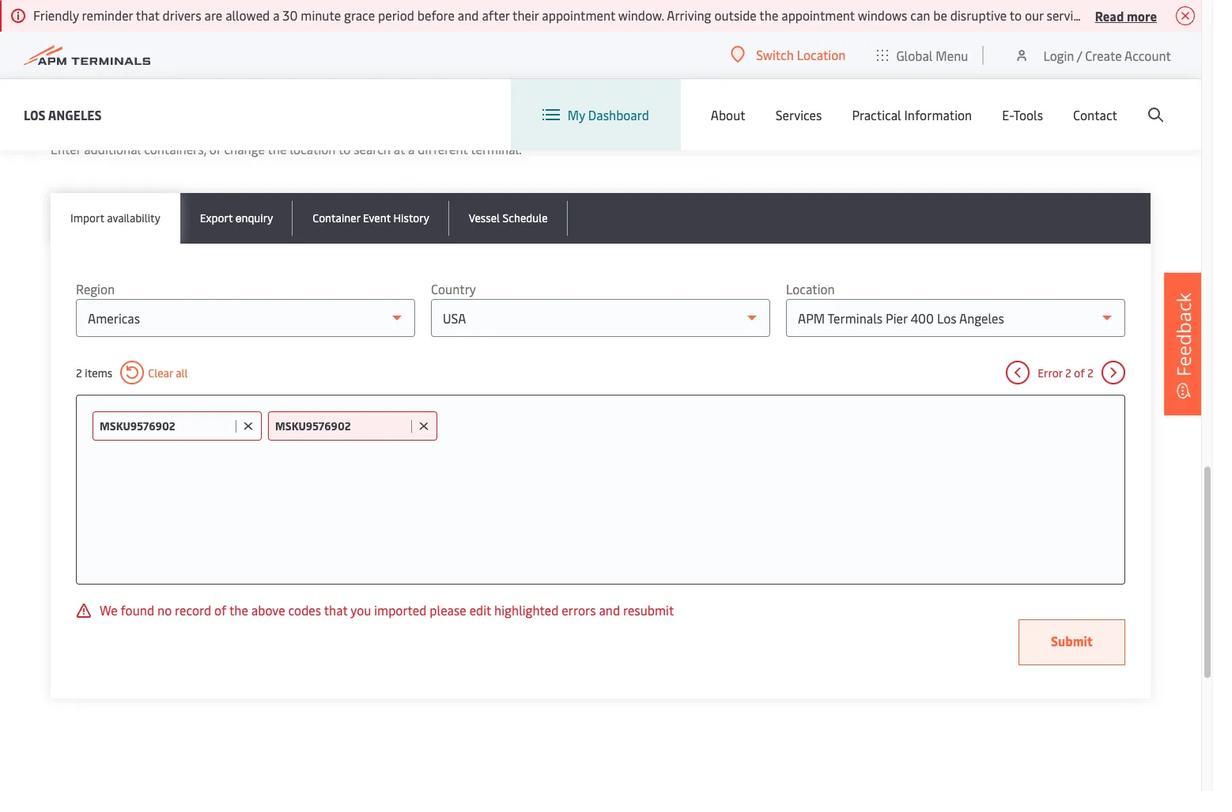 Task type: vqa. For each thing, say whether or not it's contained in the screenshot.
Terminal Locations link
no



Task type: describe. For each thing, give the bounding box(es) containing it.
еnquiry
[[236, 210, 273, 225]]

export еnquiry
[[200, 210, 273, 225]]

2 items
[[76, 365, 113, 380]]

feedback button
[[1165, 273, 1204, 415]]

to
[[339, 140, 351, 157]]

services button
[[776, 79, 822, 150]]

please
[[430, 601, 467, 619]]

you
[[351, 601, 371, 619]]

/
[[1077, 46, 1083, 64]]

los angeles
[[24, 106, 102, 123]]

feedback
[[1171, 293, 1197, 377]]

information
[[905, 106, 973, 123]]

that
[[324, 601, 348, 619]]

items
[[85, 365, 113, 380]]

schedule
[[503, 210, 548, 225]]

imported
[[374, 601, 427, 619]]

codes
[[288, 601, 321, 619]]

country
[[431, 280, 476, 297]]

practical information button
[[852, 79, 973, 150]]

no
[[157, 601, 172, 619]]

read more button
[[1096, 6, 1158, 25]]

global
[[897, 46, 933, 64]]

switch location button
[[731, 46, 846, 63]]

history
[[394, 210, 429, 225]]

search
[[354, 140, 391, 157]]

container
[[313, 210, 360, 225]]

additional
[[84, 140, 141, 157]]

import
[[70, 210, 104, 225]]

account
[[1125, 46, 1172, 64]]

all
[[176, 365, 188, 380]]

and
[[599, 601, 620, 619]]

close alert image
[[1177, 6, 1195, 25]]

practical
[[852, 106, 902, 123]]

contact
[[1074, 106, 1118, 123]]

location
[[290, 140, 336, 157]]

the inside search again enter additional containers, or change the location to search at a different terminal.
[[268, 140, 287, 157]]

clear
[[148, 365, 173, 380]]

next error image
[[1102, 361, 1126, 385]]

error
[[1038, 365, 1063, 380]]

switch
[[757, 46, 794, 63]]

e-tools
[[1003, 106, 1044, 123]]

change
[[224, 140, 265, 157]]

container event history button
[[293, 193, 449, 244]]

clear all
[[148, 365, 188, 380]]

services
[[776, 106, 822, 123]]

e-
[[1003, 106, 1014, 123]]

container event history
[[313, 210, 429, 225]]

search
[[51, 105, 117, 135]]

availability
[[107, 210, 160, 225]]

menu
[[936, 46, 969, 64]]

more
[[1127, 7, 1158, 24]]

above
[[251, 601, 285, 619]]

import availability
[[70, 210, 160, 225]]

0 horizontal spatial the
[[229, 601, 248, 619]]

record
[[175, 601, 211, 619]]

submit
[[1051, 632, 1093, 650]]

read
[[1096, 7, 1125, 24]]

clear all button
[[120, 361, 188, 385]]



Task type: locate. For each thing, give the bounding box(es) containing it.
dashboard
[[588, 106, 649, 123]]

my
[[568, 106, 585, 123]]

practical information
[[852, 106, 973, 123]]

1 vertical spatial the
[[229, 601, 248, 619]]

location
[[797, 46, 846, 63], [786, 280, 835, 297]]

tab list containing import availability
[[51, 193, 1151, 244]]

export еnquiry button
[[180, 193, 293, 244]]

terminal.
[[471, 140, 522, 157]]

0 horizontal spatial 2
[[76, 365, 82, 380]]

event
[[363, 210, 391, 225]]

1 vertical spatial location
[[786, 280, 835, 297]]

2 left next error icon
[[1088, 365, 1094, 380]]

los
[[24, 106, 46, 123]]

1 horizontal spatial 2
[[1066, 365, 1072, 380]]

we
[[100, 601, 118, 619]]

resubmit
[[623, 601, 674, 619]]

my dashboard
[[568, 106, 649, 123]]

or
[[210, 140, 221, 157]]

0 horizontal spatial of
[[214, 601, 227, 619]]

contact button
[[1074, 79, 1118, 150]]

edit
[[470, 601, 491, 619]]

0 vertical spatial of
[[1075, 365, 1085, 380]]

again
[[122, 105, 175, 135]]

of right record
[[214, 601, 227, 619]]

create
[[1086, 46, 1122, 64]]

2 left items
[[76, 365, 82, 380]]

1 2 from the left
[[76, 365, 82, 380]]

0 vertical spatial the
[[268, 140, 287, 157]]

tab list
[[51, 193, 1151, 244]]

about button
[[711, 79, 746, 150]]

los angeles link
[[24, 105, 102, 125]]

global menu button
[[862, 31, 985, 79]]

containers,
[[144, 140, 206, 157]]

about
[[711, 106, 746, 123]]

highlighted
[[495, 601, 559, 619]]

2
[[76, 365, 82, 380], [1066, 365, 1072, 380], [1088, 365, 1094, 380]]

previous error image
[[1007, 361, 1030, 385]]

my dashboard button
[[543, 79, 649, 150]]

angeles
[[48, 106, 102, 123]]

found
[[121, 601, 154, 619]]

1 vertical spatial of
[[214, 601, 227, 619]]

different
[[418, 140, 468, 157]]

submit button
[[1019, 620, 1126, 665]]

2 right error
[[1066, 365, 1072, 380]]

of
[[1075, 365, 1085, 380], [214, 601, 227, 619]]

of right error
[[1075, 365, 1085, 380]]

0 vertical spatial location
[[797, 46, 846, 63]]

tools
[[1014, 106, 1044, 123]]

a
[[408, 140, 415, 157]]

2 horizontal spatial 2
[[1088, 365, 1094, 380]]

vessel schedule
[[469, 210, 548, 225]]

3 2 from the left
[[1088, 365, 1094, 380]]

global menu
[[897, 46, 969, 64]]

None text field
[[444, 411, 1109, 440], [100, 419, 232, 434], [444, 411, 1109, 440], [100, 419, 232, 434]]

region
[[76, 280, 115, 297]]

login
[[1044, 46, 1075, 64]]

None text field
[[275, 419, 407, 434]]

import availability button
[[51, 193, 180, 244]]

e-tools button
[[1003, 79, 1044, 150]]

we found no record of the above codes that you imported please edit highlighted errors and resubmit
[[100, 601, 674, 619]]

export
[[200, 210, 233, 225]]

login / create account link
[[1015, 32, 1172, 78]]

the
[[268, 140, 287, 157], [229, 601, 248, 619]]

the left the "above"
[[229, 601, 248, 619]]

errors
[[562, 601, 596, 619]]

switch location
[[757, 46, 846, 63]]

1 horizontal spatial of
[[1075, 365, 1085, 380]]

2 2 from the left
[[1066, 365, 1072, 380]]

enter
[[51, 140, 81, 157]]

login / create account
[[1044, 46, 1172, 64]]

vessel schedule button
[[449, 193, 568, 244]]

1 horizontal spatial the
[[268, 140, 287, 157]]

error 2 of 2
[[1038, 365, 1094, 380]]

at
[[394, 140, 405, 157]]

search again enter additional containers, or change the location to search at a different terminal.
[[51, 105, 522, 157]]

the right change
[[268, 140, 287, 157]]

vessel
[[469, 210, 500, 225]]

read more
[[1096, 7, 1158, 24]]



